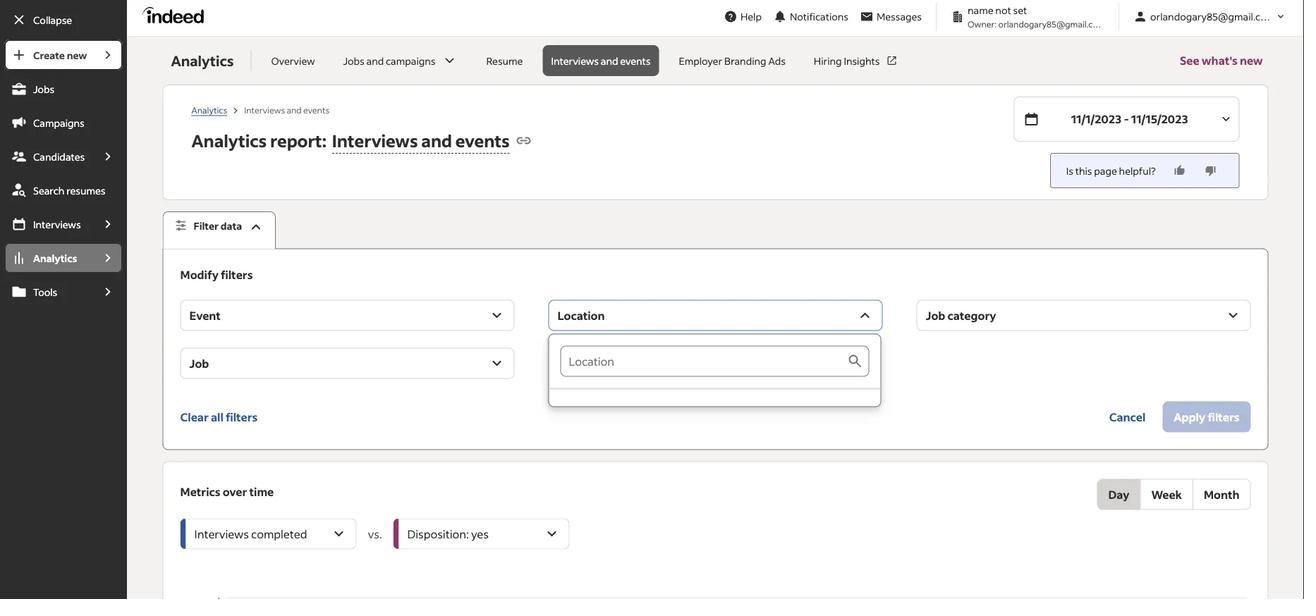 Task type: locate. For each thing, give the bounding box(es) containing it.
events up report:
[[303, 104, 330, 115]]

job for job
[[190, 356, 209, 371]]

Location field
[[561, 346, 847, 377]]

location list box
[[549, 335, 881, 407]]

interviews and events button
[[327, 125, 510, 156]]

11/1/2023 - 11/15/2023
[[1072, 112, 1189, 126]]

jobs for jobs and campaigns
[[343, 54, 365, 67]]

jobs down create new link
[[33, 83, 54, 95]]

jobs link
[[4, 73, 123, 104]]

0 vertical spatial job
[[926, 308, 946, 323]]

orlandogary85@gmail.com up what's
[[1151, 10, 1276, 23]]

filter data button
[[163, 212, 276, 250]]

filters inside button
[[226, 410, 258, 425]]

1 vertical spatial jobs
[[33, 83, 54, 95]]

help button
[[718, 4, 768, 30]]

new
[[67, 49, 87, 61], [1241, 53, 1264, 68]]

events left show shareable url icon
[[456, 130, 510, 151]]

ads
[[769, 54, 786, 67]]

0 horizontal spatial jobs
[[33, 83, 54, 95]]

and
[[367, 54, 384, 67], [601, 54, 619, 67], [287, 104, 302, 115], [422, 130, 452, 151]]

1 vertical spatial interviews and events
[[244, 104, 330, 115]]

page
[[1095, 164, 1118, 177]]

employer
[[679, 54, 723, 67]]

notifications button
[[768, 1, 855, 32]]

1 horizontal spatial job
[[926, 308, 946, 323]]

orlandogary85@gmail.com button
[[1128, 4, 1294, 30]]

0 horizontal spatial analytics link
[[4, 243, 93, 274]]

filters right all
[[226, 410, 258, 425]]

orlandogary85@gmail.com inside name not set owner: orlandogary85@gmail.com
[[999, 18, 1106, 29]]

jobs inside button
[[343, 54, 365, 67]]

event button
[[180, 300, 515, 331]]

-
[[1124, 112, 1130, 126]]

report:
[[270, 130, 327, 151]]

jobs inside menu bar
[[33, 83, 54, 95]]

analytics link
[[192, 104, 227, 116], [4, 243, 93, 274]]

interviews
[[551, 54, 599, 67], [244, 104, 285, 115], [332, 130, 418, 151], [33, 218, 81, 231]]

1 horizontal spatial orlandogary85@gmail.com
[[1151, 10, 1276, 23]]

1 vertical spatial events
[[303, 104, 330, 115]]

job down event at the bottom
[[190, 356, 209, 371]]

name
[[968, 4, 994, 17]]

0 vertical spatial jobs
[[343, 54, 365, 67]]

0 vertical spatial analytics link
[[192, 104, 227, 116]]

orlandogary85@gmail.com
[[1151, 10, 1276, 23], [999, 18, 1106, 29]]

clear
[[180, 410, 209, 425]]

month
[[1205, 488, 1240, 502]]

new inside button
[[1241, 53, 1264, 68]]

1 horizontal spatial new
[[1241, 53, 1264, 68]]

0 horizontal spatial orlandogary85@gmail.com
[[999, 18, 1106, 29]]

jobs
[[343, 54, 365, 67], [33, 83, 54, 95]]

1 vertical spatial analytics link
[[4, 243, 93, 274]]

filter data
[[194, 220, 242, 233]]

0 horizontal spatial interviews and events
[[244, 104, 330, 115]]

events
[[621, 54, 651, 67], [303, 104, 330, 115], [456, 130, 510, 151]]

events inside interviews and events link
[[621, 54, 651, 67]]

see what's new button
[[1181, 37, 1264, 85]]

is this page helpful?
[[1067, 164, 1156, 177]]

campaigns link
[[4, 107, 123, 138]]

1 vertical spatial filters
[[226, 410, 258, 425]]

1 vertical spatial job
[[190, 356, 209, 371]]

analytics inside menu bar
[[33, 252, 77, 265]]

tools
[[33, 286, 57, 299]]

2 horizontal spatial events
[[621, 54, 651, 67]]

new right create
[[67, 49, 87, 61]]

interviews inside interviews and events link
[[551, 54, 599, 67]]

events left employer
[[621, 54, 651, 67]]

analytics
[[171, 52, 234, 70], [192, 104, 227, 115], [192, 130, 267, 151], [33, 252, 77, 265]]

1 horizontal spatial interviews and events
[[551, 54, 651, 67]]

hiring insights
[[814, 54, 880, 67]]

interviews and events link
[[543, 45, 660, 76]]

search
[[33, 184, 64, 197]]

job inside dropdown button
[[190, 356, 209, 371]]

0 vertical spatial events
[[621, 54, 651, 67]]

region
[[180, 595, 1252, 600]]

clear all filters
[[180, 410, 258, 425]]

messages link
[[855, 4, 928, 30]]

filters right the "modify"
[[221, 268, 253, 282]]

insights
[[844, 54, 880, 67]]

jobs and campaigns
[[343, 54, 436, 67]]

filters
[[221, 268, 253, 282], [226, 410, 258, 425]]

job inside dropdown button
[[926, 308, 946, 323]]

jobs left campaigns
[[343, 54, 365, 67]]

help
[[741, 10, 762, 23]]

job left category
[[926, 308, 946, 323]]

job for job category
[[926, 308, 946, 323]]

employer branding ads
[[679, 54, 786, 67]]

create new
[[33, 49, 87, 61]]

2 vertical spatial events
[[456, 130, 510, 151]]

show shareable url image
[[516, 132, 533, 149]]

over
[[223, 485, 247, 499]]

helpful?
[[1120, 164, 1156, 177]]

clear all filters button
[[180, 402, 258, 433]]

0 vertical spatial interviews and events
[[551, 54, 651, 67]]

interviews and events
[[551, 54, 651, 67], [244, 104, 330, 115]]

new right what's
[[1241, 53, 1264, 68]]

owner:
[[968, 18, 997, 29]]

create
[[33, 49, 65, 61]]

orlandogary85@gmail.com down set
[[999, 18, 1106, 29]]

job
[[926, 308, 946, 323], [190, 356, 209, 371]]

vs.
[[368, 527, 382, 542]]

resumes
[[66, 184, 106, 197]]

1 horizontal spatial analytics link
[[192, 104, 227, 116]]

data
[[221, 220, 242, 233]]

location
[[558, 308, 605, 323]]

0 horizontal spatial new
[[67, 49, 87, 61]]

0 horizontal spatial job
[[190, 356, 209, 371]]

1 horizontal spatial jobs
[[343, 54, 365, 67]]

location button
[[549, 300, 883, 331]]

employer branding ads link
[[671, 45, 795, 76]]

overview link
[[263, 45, 324, 76]]

menu bar
[[0, 40, 127, 600]]



Task type: vqa. For each thing, say whether or not it's contained in the screenshot.
new inside button
yes



Task type: describe. For each thing, give the bounding box(es) containing it.
all
[[211, 410, 224, 425]]

orlandogary85@gmail.com inside dropdown button
[[1151, 10, 1276, 23]]

job button
[[180, 348, 515, 379]]

see
[[1181, 53, 1200, 68]]

day
[[1109, 488, 1130, 502]]

category
[[948, 308, 997, 323]]

overview
[[271, 54, 315, 67]]

branding
[[725, 54, 767, 67]]

hiring insights link
[[806, 45, 907, 76]]

1 horizontal spatial events
[[456, 130, 510, 151]]

what's
[[1202, 53, 1238, 68]]

campaigns
[[33, 116, 84, 129]]

event
[[190, 308, 221, 323]]

filter
[[194, 220, 219, 233]]

candidates link
[[4, 141, 93, 172]]

time
[[250, 485, 274, 499]]

candidates
[[33, 150, 85, 163]]

job category
[[926, 308, 997, 323]]

11/1/2023
[[1072, 112, 1122, 126]]

interviews link
[[4, 209, 93, 240]]

0 horizontal spatial events
[[303, 104, 330, 115]]

analytics report: interviews and events
[[192, 130, 510, 151]]

tools link
[[4, 277, 93, 308]]

hiring
[[814, 54, 842, 67]]

indeed home image
[[143, 7, 210, 24]]

name not set owner: orlandogary85@gmail.com element
[[946, 3, 1111, 30]]

job category button
[[917, 300, 1252, 331]]

0 vertical spatial filters
[[221, 268, 253, 282]]

and inside button
[[367, 54, 384, 67]]

campaigns
[[386, 54, 436, 67]]

messages
[[877, 10, 922, 23]]

is
[[1067, 164, 1074, 177]]

modify
[[180, 268, 219, 282]]

metrics
[[180, 485, 221, 499]]

resume
[[487, 54, 523, 67]]

menu bar containing create new
[[0, 40, 127, 600]]

11/15/2023
[[1132, 112, 1189, 126]]

cancel
[[1110, 410, 1146, 425]]

metrics over time
[[180, 485, 274, 499]]

name not set owner: orlandogary85@gmail.com
[[968, 4, 1106, 29]]

notifications
[[790, 10, 849, 23]]

not
[[996, 4, 1012, 17]]

week
[[1152, 488, 1183, 502]]

interviews inside interviews link
[[33, 218, 81, 231]]

collapse button
[[4, 4, 123, 35]]

search resumes link
[[4, 175, 123, 206]]

this
[[1076, 164, 1093, 177]]

this page is not helpful image
[[1204, 164, 1219, 178]]

collapse
[[33, 13, 72, 26]]

resume link
[[478, 45, 532, 76]]

this page is helpful image
[[1173, 164, 1187, 178]]

create new link
[[4, 40, 93, 71]]

jobs for jobs
[[33, 83, 54, 95]]

cancel button
[[1099, 402, 1158, 433]]

see what's new
[[1181, 53, 1264, 68]]

search resumes
[[33, 184, 106, 197]]

new inside menu bar
[[67, 49, 87, 61]]

set
[[1014, 4, 1028, 17]]

modify filters
[[180, 268, 253, 282]]

jobs and campaigns button
[[335, 45, 467, 76]]



